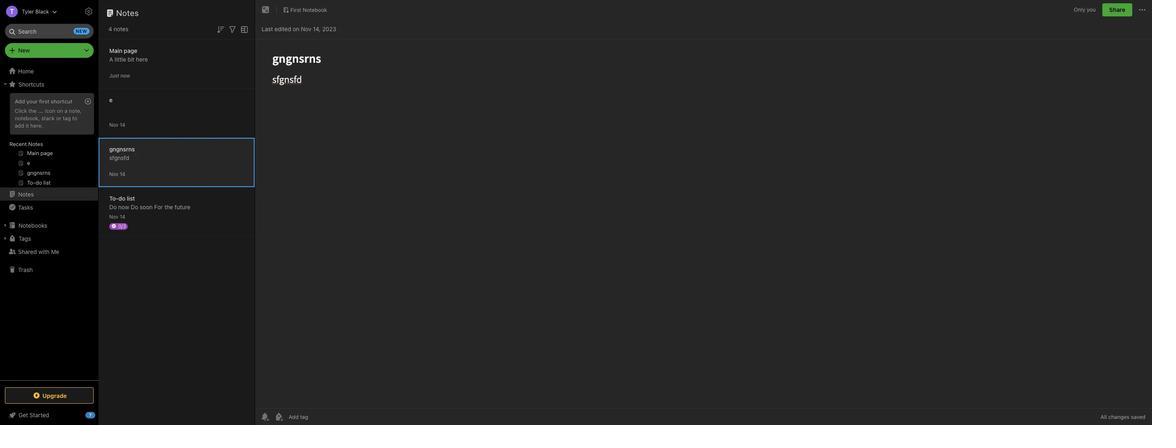 Task type: locate. For each thing, give the bounding box(es) containing it.
on right edited
[[293, 25, 299, 32]]

note,
[[69, 108, 82, 114]]

notes
[[114, 25, 128, 32]]

with
[[38, 248, 50, 255]]

gngnsrns
[[109, 146, 135, 153]]

notebooks link
[[0, 219, 98, 232]]

nov left '14,'
[[301, 25, 311, 32]]

here.
[[30, 122, 43, 129]]

for
[[154, 204, 163, 211]]

notebook,
[[15, 115, 40, 122]]

notes right recent
[[28, 141, 43, 147]]

on inside icon on a note, notebook, stack or tag to add it here.
[[57, 108, 63, 114]]

tree containing home
[[0, 64, 99, 380]]

1 nov 14 from the top
[[109, 122, 125, 128]]

it
[[26, 122, 29, 129]]

notes link
[[0, 188, 98, 201]]

add
[[15, 98, 25, 105]]

tree
[[0, 64, 99, 380]]

do down to-
[[109, 204, 117, 211]]

tyler
[[22, 8, 34, 15]]

shared
[[18, 248, 37, 255]]

0 vertical spatial the
[[28, 108, 37, 114]]

1 horizontal spatial on
[[293, 25, 299, 32]]

recent notes
[[9, 141, 43, 147]]

14 down sfgnsfd
[[120, 171, 125, 177]]

future
[[175, 204, 191, 211]]

on left a on the top of the page
[[57, 108, 63, 114]]

all changes saved
[[1101, 414, 1146, 421]]

0 vertical spatial nov 14
[[109, 122, 125, 128]]

14
[[120, 122, 125, 128], [120, 171, 125, 177], [120, 214, 125, 220]]

or
[[56, 115, 61, 122]]

expand notebooks image
[[2, 222, 9, 229]]

0 vertical spatial 14
[[120, 122, 125, 128]]

bit
[[128, 56, 134, 63]]

0 horizontal spatial do
[[109, 204, 117, 211]]

0 horizontal spatial the
[[28, 108, 37, 114]]

nov 14 down sfgnsfd
[[109, 171, 125, 177]]

2 vertical spatial nov 14
[[109, 214, 125, 220]]

do down list
[[131, 204, 138, 211]]

saved
[[1131, 414, 1146, 421]]

tags
[[18, 235, 31, 242]]

0 horizontal spatial on
[[57, 108, 63, 114]]

changes
[[1109, 414, 1130, 421]]

upgrade button
[[5, 388, 94, 404]]

on
[[293, 25, 299, 32], [57, 108, 63, 114]]

0 vertical spatial on
[[293, 25, 299, 32]]

notes up tasks
[[18, 191, 34, 198]]

icon on a note, notebook, stack or tag to add it here.
[[15, 108, 82, 129]]

1 vertical spatial now
[[118, 204, 129, 211]]

now
[[121, 73, 130, 79], [118, 204, 129, 211]]

group
[[0, 91, 98, 191]]

first notebook
[[290, 6, 327, 13]]

started
[[30, 412, 49, 419]]

on inside "note window" element
[[293, 25, 299, 32]]

shortcuts button
[[0, 78, 98, 91]]

...
[[38, 108, 43, 114]]

2 do from the left
[[131, 204, 138, 211]]

home link
[[0, 64, 99, 78]]

expand tags image
[[2, 235, 9, 242]]

2 nov 14 from the top
[[109, 171, 125, 177]]

just now
[[109, 73, 130, 79]]

Add filters field
[[228, 24, 237, 34]]

soon
[[140, 204, 153, 211]]

14 up 0/3
[[120, 214, 125, 220]]

shared with me
[[18, 248, 59, 255]]

14,
[[313, 25, 321, 32]]

now right just
[[121, 73, 130, 79]]

2 vertical spatial notes
[[18, 191, 34, 198]]

nov inside "note window" element
[[301, 25, 311, 32]]

shortcuts
[[18, 81, 44, 88]]

to
[[72, 115, 77, 122]]

the
[[28, 108, 37, 114], [164, 204, 173, 211]]

get started
[[18, 412, 49, 419]]

1 vertical spatial nov 14
[[109, 171, 125, 177]]

add tag image
[[274, 412, 284, 422]]

Search text field
[[11, 24, 88, 39]]

notes
[[116, 8, 139, 18], [28, 141, 43, 147], [18, 191, 34, 198]]

3 14 from the top
[[120, 214, 125, 220]]

to-do list do now do soon for the future
[[109, 195, 191, 211]]

2 vertical spatial 14
[[120, 214, 125, 220]]

new button
[[5, 43, 94, 58]]

notes up notes
[[116, 8, 139, 18]]

notes inside 'link'
[[18, 191, 34, 198]]

your
[[26, 98, 38, 105]]

1 horizontal spatial the
[[164, 204, 173, 211]]

nov 14 up gngnsrns
[[109, 122, 125, 128]]

Sort options field
[[216, 24, 226, 34]]

1 horizontal spatial do
[[131, 204, 138, 211]]

14 up gngnsrns
[[120, 122, 125, 128]]

now down do on the top of page
[[118, 204, 129, 211]]

nov 14 up 0/3
[[109, 214, 125, 220]]

tags button
[[0, 232, 98, 245]]

to-
[[109, 195, 118, 202]]

trash
[[18, 266, 33, 273]]

the left ...
[[28, 108, 37, 114]]

Help and Learning task checklist field
[[0, 409, 99, 422]]

1 vertical spatial on
[[57, 108, 63, 114]]

sfgnsfd
[[109, 154, 129, 161]]

only
[[1074, 6, 1086, 13]]

shortcut
[[51, 98, 72, 105]]

share button
[[1103, 3, 1133, 16]]

tag
[[63, 115, 71, 122]]

1 vertical spatial 14
[[120, 171, 125, 177]]

the right the for
[[164, 204, 173, 211]]

1 vertical spatial the
[[164, 204, 173, 211]]

More actions field
[[1138, 3, 1147, 16]]

do
[[109, 204, 117, 211], [131, 204, 138, 211]]

tasks
[[18, 204, 33, 211]]

the inside to-do list do now do soon for the future
[[164, 204, 173, 211]]

4 notes
[[108, 25, 128, 32]]

first notebook button
[[280, 4, 330, 16]]

nov
[[301, 25, 311, 32], [109, 122, 118, 128], [109, 171, 118, 177], [109, 214, 118, 220]]

a
[[65, 108, 67, 114]]

nov up 0/3
[[109, 214, 118, 220]]

nov 14
[[109, 122, 125, 128], [109, 171, 125, 177], [109, 214, 125, 220]]

0 vertical spatial now
[[121, 73, 130, 79]]

add filters image
[[228, 25, 237, 34]]



Task type: vqa. For each thing, say whether or not it's contained in the screenshot.
NOW within the To-do list Do now Do soon For the future
yes



Task type: describe. For each thing, give the bounding box(es) containing it.
add your first shortcut
[[15, 98, 72, 105]]

a
[[109, 56, 113, 63]]

page
[[124, 47, 137, 54]]

a little bit here
[[109, 56, 148, 63]]

new
[[76, 28, 87, 34]]

Account field
[[0, 3, 57, 20]]

e
[[109, 96, 113, 103]]

0 vertical spatial notes
[[116, 8, 139, 18]]

now inside to-do list do now do soon for the future
[[118, 204, 129, 211]]

icon
[[45, 108, 55, 114]]

new
[[18, 47, 30, 54]]

3 nov 14 from the top
[[109, 214, 125, 220]]

little
[[115, 56, 126, 63]]

home
[[18, 68, 34, 75]]

nov down e
[[109, 122, 118, 128]]

expand note image
[[261, 5, 271, 15]]

list
[[127, 195, 135, 202]]

group containing add your first shortcut
[[0, 91, 98, 191]]

all
[[1101, 414, 1107, 421]]

add
[[15, 122, 24, 129]]

last
[[262, 25, 273, 32]]

get
[[18, 412, 28, 419]]

only you
[[1074, 6, 1096, 13]]

1 vertical spatial notes
[[28, 141, 43, 147]]

me
[[51, 248, 59, 255]]

upgrade
[[42, 393, 67, 400]]

1 14 from the top
[[120, 122, 125, 128]]

Note Editor text field
[[255, 39, 1152, 409]]

click the ...
[[15, 108, 43, 114]]

0/3
[[118, 223, 126, 229]]

click
[[15, 108, 27, 114]]

tyler black
[[22, 8, 49, 15]]

View options field
[[237, 24, 249, 34]]

main
[[109, 47, 122, 54]]

new search field
[[11, 24, 90, 39]]

1 do from the left
[[109, 204, 117, 211]]

click to collapse image
[[96, 410, 102, 420]]

nov down sfgnsfd
[[109, 171, 118, 177]]

first
[[290, 6, 301, 13]]

note window element
[[255, 0, 1152, 426]]

2023
[[322, 25, 336, 32]]

notebooks
[[18, 222, 47, 229]]

you
[[1087, 6, 1096, 13]]

share
[[1110, 6, 1126, 13]]

2 14 from the top
[[120, 171, 125, 177]]

tasks button
[[0, 201, 98, 214]]

settings image
[[84, 7, 94, 16]]

shared with me link
[[0, 245, 98, 258]]

black
[[35, 8, 49, 15]]

stack
[[41, 115, 55, 122]]

recent
[[9, 141, 27, 147]]

notebook
[[303, 6, 327, 13]]

do
[[118, 195, 125, 202]]

Add tag field
[[288, 414, 350, 421]]

add a reminder image
[[260, 412, 270, 422]]

7
[[89, 413, 92, 418]]

edited
[[274, 25, 291, 32]]

more actions image
[[1138, 5, 1147, 15]]

first
[[39, 98, 49, 105]]

main page
[[109, 47, 137, 54]]

here
[[136, 56, 148, 63]]

last edited on nov 14, 2023
[[262, 25, 336, 32]]

4
[[108, 25, 112, 32]]

trash link
[[0, 263, 98, 276]]

just
[[109, 73, 119, 79]]



